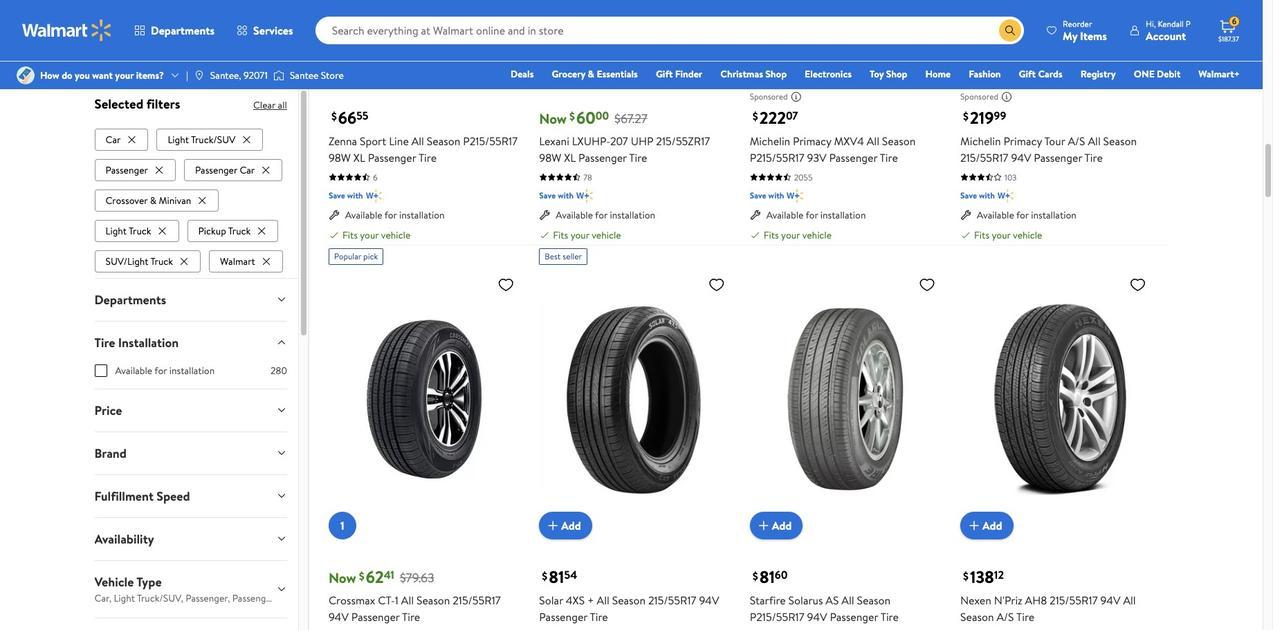 Task type: vqa. For each thing, say whether or not it's contained in the screenshot.
$ in $ 81 60
yes



Task type: locate. For each thing, give the bounding box(es) containing it.
60 up lxuhp-
[[577, 106, 596, 129]]

hi,
[[1146, 18, 1156, 29]]

p215/55r17 inside starfire solarus as all season p215/55r17 94v passenger tire
[[750, 610, 805, 625]]

tire inside now $ 62 41 $79.63 crossmax ct-1 all season 215/55r17 94v passenger tire
[[402, 610, 420, 625]]

0 horizontal spatial &
[[150, 194, 157, 207]]

vehicle for $67.27
[[592, 228, 621, 242]]

suv/light truck
[[106, 254, 173, 268]]

0 horizontal spatial now
[[329, 569, 356, 588]]

ad disclaimer and feedback image
[[791, 91, 802, 102]]

1 horizontal spatial add to cart image
[[966, 518, 983, 535]]

fits for 66
[[343, 228, 358, 242]]

your down 103
[[992, 228, 1011, 242]]

$ inside $ 219 99
[[963, 109, 969, 124]]

xl down lexani
[[564, 150, 576, 165]]

$ inside the $ 222 07
[[753, 109, 758, 124]]

1 horizontal spatial now
[[539, 109, 567, 128]]

6 up $187.37
[[1232, 15, 1237, 27]]

fulfillment speed button
[[83, 475, 298, 517]]

add
[[351, 59, 371, 74], [561, 59, 581, 74], [772, 59, 792, 74], [983, 59, 1003, 74], [561, 519, 581, 534], [772, 519, 792, 534], [983, 519, 1003, 534]]

light
[[168, 133, 189, 146], [106, 224, 127, 238]]

$ for $ 222 07
[[753, 109, 758, 124]]

1 vertical spatial 1
[[395, 593, 399, 609]]

walmart plus image down sport
[[366, 189, 382, 203]]

$ left the 66 in the left top of the page
[[331, 109, 337, 124]]

215/55r17 inside nexen n'priz ah8 215/55r17 94v all season a/s tire
[[1050, 593, 1098, 609]]

1 walmart plus image from the left
[[366, 189, 382, 203]]

crossmax
[[329, 593, 375, 609]]

$ 81 54
[[542, 566, 577, 589]]

add for bottommost add to cart icon
[[983, 519, 1003, 534]]

with for $67.27
[[558, 190, 574, 201]]

michelin for 219
[[961, 133, 1001, 149]]

tab
[[83, 619, 298, 630]]

xl inside now $ 60 00 $67.27 lexani lxuhp-207 uhp 215/55zr17 98w xl passenger tire
[[564, 150, 576, 165]]

christmas shop
[[721, 67, 787, 81]]

Walmart Site-Wide search field
[[315, 17, 1024, 44]]

availability tab
[[83, 518, 298, 560]]

availability
[[94, 531, 154, 548]]

1 horizontal spatial light
[[168, 133, 189, 146]]

shop inside the christmas shop link
[[766, 67, 787, 81]]

98w
[[329, 150, 351, 165], [539, 150, 562, 165]]

$ left 00
[[570, 109, 575, 124]]

available
[[345, 208, 382, 222], [556, 208, 593, 222], [767, 208, 804, 222], [977, 208, 1014, 222], [115, 364, 152, 378]]

available for 222
[[767, 208, 804, 222]]

a/s
[[1068, 133, 1086, 149], [997, 610, 1014, 625]]

6
[[1232, 15, 1237, 27], [373, 172, 378, 183]]

1 inside now $ 62 41 $79.63 crossmax ct-1 all season 215/55r17 94v passenger tire
[[395, 593, 399, 609]]

grocery & essentials link
[[546, 66, 644, 82]]

season right line on the left of the page
[[427, 133, 460, 149]]

gift for gift cards
[[1019, 67, 1036, 81]]

60 inside now $ 60 00 $67.27 lexani lxuhp-207 uhp 215/55zr17 98w xl passenger tire
[[577, 106, 596, 129]]

n'priz
[[994, 593, 1023, 609]]

0 vertical spatial 60
[[577, 106, 596, 129]]

add to cart image for $67.27
[[545, 58, 561, 75]]

season right as
[[857, 593, 891, 609]]

light for light truck
[[106, 224, 127, 238]]

season down nexen
[[961, 610, 994, 625]]

0 horizontal spatial shop
[[766, 67, 787, 81]]

michelin inside michelin primacy mxv4 all season p215/55r17 93v passenger tire
[[750, 133, 791, 149]]

michelin down 222
[[750, 133, 791, 149]]

0 horizontal spatial a/s
[[997, 610, 1014, 625]]

truck up suv/light truck 'list item'
[[129, 224, 151, 238]]

$ up starfire
[[753, 569, 758, 584]]

vehicle for 222
[[803, 228, 832, 242]]

registry link
[[1075, 66, 1122, 82]]

save with
[[329, 190, 363, 201], [539, 190, 574, 201], [750, 190, 784, 201], [961, 190, 995, 201]]

my
[[1063, 28, 1078, 43]]

add to cart image right santee
[[334, 58, 351, 75]]

3 fits from the left
[[764, 228, 779, 242]]

1 sponsored from the left
[[750, 91, 788, 103]]

 image left 'how'
[[17, 66, 35, 84]]

2 walmart plus image from the left
[[998, 189, 1014, 203]]

available up pick
[[345, 208, 382, 222]]

add button up 54
[[539, 512, 592, 540]]

tire inside michelin primacy tour a/s all season 215/55r17 94v passenger tire
[[1085, 150, 1103, 165]]

$ for $ 66 55
[[331, 109, 337, 124]]

available down 78
[[556, 208, 593, 222]]

4 fits your vehicle from the left
[[975, 228, 1043, 242]]

0 horizontal spatial gift
[[656, 67, 673, 81]]

1 michelin from the left
[[750, 133, 791, 149]]

1 horizontal spatial shop
[[886, 67, 908, 81]]

p215/55r17 down starfire
[[750, 610, 805, 625]]

$ inside $ 81 60
[[753, 569, 758, 584]]

now up 'crossmax'
[[329, 569, 356, 588]]

& right grocery
[[588, 67, 595, 81]]

1 vertical spatial &
[[150, 194, 157, 207]]

walmart plus image down "2055"
[[787, 189, 804, 203]]

nexen n'priz ah8 215/55r17 94v all season a/s tire image
[[961, 271, 1152, 529]]

available down 103
[[977, 208, 1014, 222]]

fits your vehicle up pick
[[343, 228, 411, 242]]

add button right deals
[[539, 53, 592, 80]]

1 horizontal spatial 81
[[760, 566, 775, 589]]

$ 222 07
[[753, 106, 798, 129]]

speed
[[157, 488, 190, 505]]

fits your vehicle down "2055"
[[764, 228, 832, 242]]

 image right |
[[194, 70, 205, 81]]

222
[[760, 106, 786, 129]]

vehicle type button
[[83, 561, 298, 618]]

primacy left tour
[[1004, 133, 1042, 149]]

98w down zenna on the left top of page
[[329, 150, 351, 165]]

available down "2055"
[[767, 208, 804, 222]]

4 fits from the left
[[975, 228, 990, 242]]

save
[[329, 190, 345, 201], [539, 190, 556, 201], [750, 190, 767, 201], [961, 190, 977, 201]]

1 inside 1 button
[[341, 519, 344, 534]]

& left the minivan
[[150, 194, 157, 207]]

1 horizontal spatial 1
[[395, 593, 399, 609]]

zenna sport line all season p215/55r17 98w xl passenger tire image
[[329, 0, 520, 69]]

p215/55r17 left lexani
[[463, 133, 518, 149]]

add for 219's add to cart image
[[983, 59, 1003, 74]]

$ left 62
[[359, 569, 364, 584]]

installation for $67.27
[[610, 208, 655, 222]]

4 with from the left
[[979, 190, 995, 201]]

fits your vehicle for 66
[[343, 228, 411, 242]]

add for $67.27's add to cart image
[[561, 59, 581, 74]]

& inside 'button'
[[150, 194, 157, 207]]

departments button up |
[[123, 14, 226, 47]]

0 horizontal spatial walmart plus image
[[787, 189, 804, 203]]

solar 4xs + all season 215/55r17 94v passenger tire image
[[539, 271, 731, 529]]

2 michelin from the left
[[961, 133, 1001, 149]]

save with for 222
[[750, 190, 784, 201]]

christmas shop link
[[714, 66, 793, 82]]

passenger up crossover
[[106, 163, 148, 177]]

add button up 55
[[329, 53, 382, 80]]

$ left 138
[[963, 569, 969, 584]]

& for crossover
[[150, 194, 157, 207]]

2 shop from the left
[[886, 67, 908, 81]]

now up lexani
[[539, 109, 567, 128]]

pickup truck
[[198, 224, 251, 238]]

for for 219
[[1017, 208, 1029, 222]]

departments down suv/light at the left top of page
[[94, 291, 166, 308]]

$ inside now $ 60 00 $67.27 lexani lxuhp-207 uhp 215/55zr17 98w xl passenger tire
[[570, 109, 575, 124]]

available for $67.27
[[556, 208, 593, 222]]

passenger inside passenger button
[[106, 163, 148, 177]]

now for 62
[[329, 569, 356, 588]]

0 horizontal spatial michelin
[[750, 133, 791, 149]]

$ for $ 138 12
[[963, 569, 969, 584]]

54
[[564, 568, 577, 583]]

primacy
[[793, 133, 832, 149], [1004, 133, 1042, 149]]

& for grocery
[[588, 67, 595, 81]]

98w inside now $ 60 00 $67.27 lexani lxuhp-207 uhp 215/55zr17 98w xl passenger tire
[[539, 150, 562, 165]]

1 horizontal spatial walmart plus image
[[577, 189, 593, 203]]

passenger down as
[[830, 610, 878, 625]]

save for 66
[[329, 190, 345, 201]]

0 vertical spatial departments button
[[123, 14, 226, 47]]

passenger inside now $ 62 41 $79.63 crossmax ct-1 all season 215/55r17 94v passenger tire
[[351, 610, 400, 625]]

1
[[341, 519, 344, 534], [395, 593, 399, 609]]

add for the leftmost add to cart icon
[[772, 59, 792, 74]]

walmart plus image
[[787, 189, 804, 203], [998, 189, 1014, 203]]

available for installation up pick
[[345, 208, 445, 222]]

add to cart image right home
[[966, 58, 983, 75]]

passenger down ct- at the left of page
[[351, 610, 400, 625]]

2 98w from the left
[[539, 150, 562, 165]]

280
[[271, 364, 287, 378]]

0 vertical spatial &
[[588, 67, 595, 81]]

deals
[[511, 67, 534, 81]]

walmart plus image for $67.27
[[577, 189, 593, 203]]

add up ad disclaimer and feedback icon
[[772, 59, 792, 74]]

add for add to cart image over $ 81 54
[[561, 519, 581, 534]]

passenger down mxv4
[[829, 150, 878, 165]]

 image
[[17, 66, 35, 84], [194, 70, 205, 81]]

81 up starfire
[[760, 566, 775, 589]]

0 vertical spatial add to cart image
[[756, 58, 772, 75]]

add for add to cart image related to 66
[[351, 59, 371, 74]]

2 save from the left
[[539, 190, 556, 201]]

solarus
[[789, 593, 823, 609]]

your for 66
[[360, 228, 379, 242]]

available down tire installation
[[115, 364, 152, 378]]

add to cart image up 222
[[756, 58, 772, 75]]

0 vertical spatial car
[[106, 133, 121, 146]]

walmart
[[220, 254, 255, 268]]

tire inside now $ 60 00 $67.27 lexani lxuhp-207 uhp 215/55zr17 98w xl passenger tire
[[629, 150, 647, 165]]

0 vertical spatial p215/55r17
[[463, 133, 518, 149]]

p215/55r17 for 222
[[750, 150, 805, 165]]

$
[[331, 109, 337, 124], [570, 109, 575, 124], [753, 109, 758, 124], [963, 109, 969, 124], [359, 569, 364, 584], [542, 569, 548, 584], [753, 569, 758, 584], [963, 569, 969, 584]]

2 vertical spatial p215/55r17
[[750, 610, 805, 625]]

add up 12 at the bottom of page
[[983, 519, 1003, 534]]

2 with from the left
[[558, 190, 574, 201]]

1 with from the left
[[347, 190, 363, 201]]

p215/55r17 inside michelin primacy mxv4 all season p215/55r17 93v passenger tire
[[750, 150, 805, 165]]

vehicle type tab
[[83, 561, 298, 618]]

0 vertical spatial light
[[168, 133, 189, 146]]

tire inside solar 4xs + all season 215/55r17 94v passenger tire
[[590, 610, 608, 625]]

add to cart image
[[334, 58, 351, 75], [545, 58, 561, 75], [966, 58, 983, 75], [545, 518, 561, 535], [756, 518, 772, 535]]

6 down sport
[[373, 172, 378, 183]]

add button up ad disclaimer and feedback icon
[[750, 53, 803, 80]]

1 horizontal spatial 60
[[775, 568, 788, 583]]

pick
[[363, 250, 378, 262]]

0 horizontal spatial xl
[[354, 150, 365, 165]]

walmart plus image
[[366, 189, 382, 203], [577, 189, 593, 203]]

add to cart image up 138
[[966, 518, 983, 535]]

0 vertical spatial a/s
[[1068, 133, 1086, 149]]

$ left 219
[[963, 109, 969, 124]]

add right 'store'
[[351, 59, 371, 74]]

michelin primacy mxv4 all season p215/55r17 93v passenger tire image
[[750, 0, 941, 69]]

passenger down the '4xs'
[[539, 610, 588, 625]]

$ inside $ 81 54
[[542, 569, 548, 584]]

departments up |
[[151, 23, 215, 38]]

starfire solarus as all season p215/55r17 94v passenger tire image
[[750, 271, 941, 529]]

light for light truck/suv
[[168, 133, 189, 146]]

$67.27
[[615, 110, 648, 127]]

1 walmart plus image from the left
[[787, 189, 804, 203]]

4 save with from the left
[[961, 190, 995, 201]]

add to favorites list, crossmax ct-1 all season 215/55r17 94v passenger tire image
[[498, 276, 514, 293]]

passenger inside michelin primacy tour a/s all season 215/55r17 94v passenger tire
[[1034, 150, 1083, 165]]

passenger down line on the left of the page
[[368, 150, 416, 165]]

passenger
[[368, 150, 416, 165], [579, 150, 627, 165], [829, 150, 878, 165], [1034, 150, 1083, 165], [106, 163, 148, 177], [195, 163, 237, 177], [351, 610, 400, 625], [539, 610, 588, 625], [830, 610, 878, 625]]

available for installation down "2055"
[[767, 208, 866, 222]]

1 gift from the left
[[656, 67, 673, 81]]

now $ 62 41 $79.63 crossmax ct-1 all season 215/55r17 94v passenger tire
[[329, 566, 501, 625]]

93v
[[807, 150, 827, 165]]

your for $67.27
[[571, 228, 590, 242]]

add button up $ 81 60
[[750, 512, 803, 540]]

season inside zenna sport line all season p215/55r17 98w xl passenger tire
[[427, 133, 460, 149]]

0 vertical spatial 1
[[341, 519, 344, 534]]

installation for 66
[[399, 208, 445, 222]]

1 fits from the left
[[343, 228, 358, 242]]

215/55r17
[[961, 150, 1009, 165], [453, 593, 501, 609], [649, 593, 697, 609], [1050, 593, 1098, 609]]

$ 219 99
[[963, 106, 1006, 129]]

selected
[[94, 95, 143, 113]]

walmart+
[[1199, 67, 1240, 81]]

now
[[539, 109, 567, 128], [329, 569, 356, 588]]

|
[[186, 68, 188, 82]]

1 horizontal spatial walmart plus image
[[998, 189, 1014, 203]]

you
[[75, 68, 90, 82]]

1 horizontal spatial xl
[[564, 150, 576, 165]]

vehicle for 219
[[1013, 228, 1043, 242]]

xl down sport
[[354, 150, 365, 165]]

gift cards
[[1019, 67, 1063, 81]]

0 vertical spatial 6
[[1232, 15, 1237, 27]]

12
[[994, 568, 1004, 583]]

0 horizontal spatial walmart plus image
[[366, 189, 382, 203]]

available for 66
[[345, 208, 382, 222]]

season inside now $ 62 41 $79.63 crossmax ct-1 all season 215/55r17 94v passenger tire
[[417, 593, 450, 609]]

1 horizontal spatial &
[[588, 67, 595, 81]]

6 inside 6 $187.37
[[1232, 15, 1237, 27]]

car down "selected"
[[106, 133, 121, 146]]

passenger down lxuhp-
[[579, 150, 627, 165]]

passenger inside now $ 60 00 $67.27 lexani lxuhp-207 uhp 215/55zr17 98w xl passenger tire
[[579, 150, 627, 165]]

2 primacy from the left
[[1004, 133, 1042, 149]]

how do you want your items?
[[40, 68, 164, 82]]

light down crossover
[[106, 224, 127, 238]]

add up 54
[[561, 519, 581, 534]]

ah8
[[1025, 593, 1047, 609]]

3 with from the left
[[769, 190, 784, 201]]

gift left cards
[[1019, 67, 1036, 81]]

walmart plus image for 222
[[787, 189, 804, 203]]

207
[[610, 133, 628, 149]]

1 vertical spatial 60
[[775, 568, 788, 583]]

brand tab
[[83, 432, 298, 475]]

fits your vehicle for 219
[[975, 228, 1043, 242]]

add up ad disclaimer and feedback image
[[983, 59, 1003, 74]]

3 save with from the left
[[750, 190, 784, 201]]

p215/55r17 up "2055"
[[750, 150, 805, 165]]

98w inside zenna sport line all season p215/55r17 98w xl passenger tire
[[329, 150, 351, 165]]

81 for $ 81 54
[[549, 566, 564, 589]]

nexen
[[961, 593, 992, 609]]

2 save with from the left
[[539, 190, 574, 201]]

2 xl from the left
[[564, 150, 576, 165]]

1 horizontal spatial 98w
[[539, 150, 562, 165]]

light left truck/suv
[[168, 133, 189, 146]]

vehicle
[[381, 228, 411, 242], [592, 228, 621, 242], [803, 228, 832, 242], [1013, 228, 1043, 242]]

$ left 222
[[753, 109, 758, 124]]

cards
[[1038, 67, 1063, 81]]

1 xl from the left
[[354, 150, 365, 165]]

do
[[62, 68, 72, 82]]

0 horizontal spatial 1
[[341, 519, 344, 534]]

car down light truck/suv list item
[[240, 163, 255, 177]]

2 fits your vehicle from the left
[[553, 228, 621, 242]]

available for installation down 78
[[556, 208, 655, 222]]

season right mxv4
[[882, 133, 916, 149]]

1 horizontal spatial sponsored
[[961, 91, 999, 103]]

save for 222
[[750, 190, 767, 201]]

save with for 66
[[329, 190, 363, 201]]

1 vertical spatial departments
[[94, 291, 166, 308]]

your up seller
[[571, 228, 590, 242]]

1 vehicle from the left
[[381, 228, 411, 242]]

finder
[[675, 67, 703, 81]]

sponsored up 219
[[961, 91, 999, 103]]

shop inside the toy shop link
[[886, 67, 908, 81]]

3 save from the left
[[750, 190, 767, 201]]

2 gift from the left
[[1019, 67, 1036, 81]]

2 fits from the left
[[553, 228, 568, 242]]

primacy inside michelin primacy tour a/s all season 215/55r17 94v passenger tire
[[1004, 133, 1042, 149]]

light truck/suv list item
[[157, 126, 266, 151]]

1 81 from the left
[[549, 566, 564, 589]]

all
[[278, 98, 287, 112]]

1 horizontal spatial primacy
[[1004, 133, 1042, 149]]

215/55zr17
[[656, 133, 710, 149]]

4 save from the left
[[961, 190, 977, 201]]

1 vertical spatial now
[[329, 569, 356, 588]]

fashion
[[969, 67, 1001, 81]]

2 81 from the left
[[760, 566, 775, 589]]

1 vertical spatial car
[[240, 163, 255, 177]]

xl
[[354, 150, 365, 165], [564, 150, 576, 165]]

4 vehicle from the left
[[1013, 228, 1043, 242]]

departments inside tab
[[94, 291, 166, 308]]

primacy for 219
[[1004, 133, 1042, 149]]

santee, 92071
[[210, 68, 268, 82]]

60
[[577, 106, 596, 129], [775, 568, 788, 583]]

your for 222
[[781, 228, 800, 242]]

crossover & minivan button
[[94, 189, 219, 212]]

michelin down 219
[[961, 133, 1001, 149]]

list
[[94, 126, 287, 272]]

 image
[[273, 69, 284, 82]]

all inside starfire solarus as all season p215/55r17 94v passenger tire
[[842, 593, 855, 609]]

crossover & minivan list item
[[94, 187, 222, 212]]

season inside michelin primacy mxv4 all season p215/55r17 93v passenger tire
[[882, 133, 916, 149]]

type
[[136, 574, 162, 591]]

gift
[[656, 67, 673, 81], [1019, 67, 1036, 81]]

sponsored
[[750, 91, 788, 103], [961, 91, 999, 103]]

michelin inside michelin primacy tour a/s all season 215/55r17 94v passenger tire
[[961, 133, 1001, 149]]

primacy inside michelin primacy mxv4 all season p215/55r17 93v passenger tire
[[793, 133, 832, 149]]

p215/55r17 inside zenna sport line all season p215/55r17 98w xl passenger tire
[[463, 133, 518, 149]]

all inside solar 4xs + all season 215/55r17 94v passenger tire
[[597, 593, 610, 609]]

0 horizontal spatial 6
[[373, 172, 378, 183]]

None checkbox
[[94, 365, 107, 377]]

list containing car
[[94, 126, 287, 272]]

suv/light
[[106, 254, 149, 268]]

add button
[[329, 53, 382, 80], [539, 53, 592, 80], [750, 53, 803, 80], [961, 53, 1014, 80], [539, 512, 592, 540], [750, 512, 803, 540], [961, 512, 1014, 540]]

81 up solar
[[549, 566, 564, 589]]

a/s inside michelin primacy tour a/s all season 215/55r17 94v passenger tire
[[1068, 133, 1086, 149]]

0 horizontal spatial light
[[106, 224, 127, 238]]

passenger inside passenger car button
[[195, 163, 237, 177]]

1 shop from the left
[[766, 67, 787, 81]]

60 up starfire
[[775, 568, 788, 583]]

3 vehicle from the left
[[803, 228, 832, 242]]

2 sponsored from the left
[[961, 91, 999, 103]]

60 for 81
[[775, 568, 788, 583]]

your down "2055"
[[781, 228, 800, 242]]

0 horizontal spatial sponsored
[[750, 91, 788, 103]]

now inside now $ 60 00 $67.27 lexani lxuhp-207 uhp 215/55zr17 98w xl passenger tire
[[539, 109, 567, 128]]

light inside button
[[106, 224, 127, 238]]

0 horizontal spatial primacy
[[793, 133, 832, 149]]

now for 60
[[539, 109, 567, 128]]

registry
[[1081, 67, 1116, 81]]

shop for christmas shop
[[766, 67, 787, 81]]

$ inside the $ 138 12
[[963, 569, 969, 584]]

popular pick
[[334, 250, 378, 262]]

$ inside $ 66 55
[[331, 109, 337, 124]]

0 vertical spatial now
[[539, 109, 567, 128]]

walmart plus image down 78
[[577, 189, 593, 203]]

fits your vehicle up seller
[[553, 228, 621, 242]]

2 vehicle from the left
[[592, 228, 621, 242]]

1 horizontal spatial gift
[[1019, 67, 1036, 81]]

truck right the pickup
[[228, 224, 251, 238]]

shop right toy
[[886, 67, 908, 81]]

1 vertical spatial light
[[106, 224, 127, 238]]

$ up solar
[[542, 569, 548, 584]]

truck inside light truck button
[[129, 224, 151, 238]]

1 save from the left
[[329, 190, 345, 201]]

with for 66
[[347, 190, 363, 201]]

3 fits your vehicle from the left
[[764, 228, 832, 242]]

season right tour
[[1104, 133, 1137, 149]]

1 vertical spatial p215/55r17
[[750, 150, 805, 165]]

60 inside $ 81 60
[[775, 568, 788, 583]]

primacy up the 93v
[[793, 133, 832, 149]]

add to cart image right deals
[[545, 58, 561, 75]]

your for 219
[[992, 228, 1011, 242]]

215/55r17 inside solar 4xs + all season 215/55r17 94v passenger tire
[[649, 593, 697, 609]]

60 for $
[[577, 106, 596, 129]]

fulfillment speed tab
[[83, 475, 298, 517]]

1 fits your vehicle from the left
[[343, 228, 411, 242]]

starfire solarus as all season p215/55r17 94v passenger tire
[[750, 593, 899, 625]]

your up pick
[[360, 228, 379, 242]]

season down $79.63
[[417, 593, 450, 609]]

1 vertical spatial 6
[[373, 172, 378, 183]]

available for installation down 103
[[977, 208, 1077, 222]]

michelin
[[750, 133, 791, 149], [961, 133, 1001, 149]]

truck inside pickup truck button
[[228, 224, 251, 238]]

add to cart image for 66
[[334, 58, 351, 75]]

shop right 'christmas'
[[766, 67, 787, 81]]

pickup
[[198, 224, 226, 238]]

$ for $ 81 60
[[753, 569, 758, 584]]

gift finder
[[656, 67, 703, 81]]

light truck
[[106, 224, 151, 238]]

now inside now $ 62 41 $79.63 crossmax ct-1 all season 215/55r17 94v passenger tire
[[329, 569, 356, 588]]

passenger down truck/suv
[[195, 163, 237, 177]]

add to cart image
[[756, 58, 772, 75], [966, 518, 983, 535]]

2 walmart plus image from the left
[[577, 189, 593, 203]]

1 98w from the left
[[329, 150, 351, 165]]

walmart plus image for 219
[[998, 189, 1014, 203]]

1 horizontal spatial a/s
[[1068, 133, 1086, 149]]

1 save with from the left
[[329, 190, 363, 201]]

truck right suv/light at the left top of page
[[151, 254, 173, 268]]

p215/55r17 for 81
[[750, 610, 805, 625]]

departments button up tire installation dropdown button
[[83, 279, 298, 321]]

0 horizontal spatial 81
[[549, 566, 564, 589]]

tire inside nexen n'priz ah8 215/55r17 94v all season a/s tire
[[1017, 610, 1035, 625]]

1 horizontal spatial  image
[[194, 70, 205, 81]]

0 horizontal spatial 60
[[577, 106, 596, 129]]

truck inside "suv/light truck" 'button'
[[151, 254, 173, 268]]

tire
[[419, 150, 437, 165], [629, 150, 647, 165], [880, 150, 898, 165], [1085, 150, 1103, 165], [94, 334, 115, 351], [402, 610, 420, 625], [590, 610, 608, 625], [881, 610, 899, 625], [1017, 610, 1035, 625]]

1 horizontal spatial 6
[[1232, 15, 1237, 27]]

0 horizontal spatial 98w
[[329, 150, 351, 165]]

1 horizontal spatial michelin
[[961, 133, 1001, 149]]

1 vertical spatial a/s
[[997, 610, 1014, 625]]

walmart plus image for 66
[[366, 189, 382, 203]]

season right the +
[[612, 593, 646, 609]]

add to cart image for 219
[[966, 58, 983, 75]]

fits your vehicle down 103
[[975, 228, 1043, 242]]

1 primacy from the left
[[793, 133, 832, 149]]

filters
[[147, 95, 180, 113]]

light inside button
[[168, 133, 189, 146]]

for for 66
[[385, 208, 397, 222]]

0 horizontal spatial  image
[[17, 66, 35, 84]]



Task type: describe. For each thing, give the bounding box(es) containing it.
with for 219
[[979, 190, 995, 201]]

all inside zenna sport line all season p215/55r17 98w xl passenger tire
[[412, 133, 424, 149]]

94v inside solar 4xs + all season 215/55r17 94v passenger tire
[[699, 593, 719, 609]]

starfire
[[750, 593, 786, 609]]

season inside michelin primacy tour a/s all season 215/55r17 94v passenger tire
[[1104, 133, 1137, 149]]

clear all
[[253, 98, 287, 112]]

account
[[1146, 28, 1186, 43]]

passenger inside zenna sport line all season p215/55r17 98w xl passenger tire
[[368, 150, 416, 165]]

best
[[545, 250, 561, 262]]

crossover
[[106, 194, 148, 207]]

passenger car list item
[[184, 156, 285, 181]]

one debit link
[[1128, 66, 1187, 82]]

michelin primacy tour a/s all season 215/55r17 94v passenger tire
[[961, 133, 1137, 165]]

pickup truck list item
[[187, 217, 281, 242]]

toy shop link
[[864, 66, 914, 82]]

price tab
[[83, 389, 298, 432]]

save for $67.27
[[539, 190, 556, 201]]

tire inside starfire solarus as all season p215/55r17 94v passenger tire
[[881, 610, 899, 625]]

how
[[40, 68, 59, 82]]

94v inside nexen n'priz ah8 215/55r17 94v all season a/s tire
[[1101, 593, 1121, 609]]

store
[[321, 68, 344, 82]]

41
[[384, 568, 394, 583]]

available for 219
[[977, 208, 1014, 222]]

6 for 6 $187.37
[[1232, 15, 1237, 27]]

1 vertical spatial departments button
[[83, 279, 298, 321]]

vehicle type
[[94, 574, 162, 591]]

line
[[389, 133, 409, 149]]

services
[[253, 23, 293, 38]]

solar
[[539, 593, 563, 609]]

0 vertical spatial departments
[[151, 23, 215, 38]]

lxuhp-
[[572, 133, 610, 149]]

search icon image
[[1005, 25, 1016, 36]]

+
[[588, 593, 594, 609]]

kendall
[[1158, 18, 1184, 29]]

for for $67.27
[[595, 208, 608, 222]]

suv/light truck button
[[94, 250, 201, 272]]

all inside michelin primacy mxv4 all season p215/55r17 93v passenger tire
[[867, 133, 880, 149]]

electronics
[[805, 67, 852, 81]]

installation for 219
[[1031, 208, 1077, 222]]

santee,
[[210, 68, 241, 82]]

light truck button
[[94, 220, 179, 242]]

passenger car button
[[184, 159, 283, 181]]

sponsored for 219
[[961, 91, 999, 103]]

$ inside now $ 62 41 $79.63 crossmax ct-1 all season 215/55r17 94v passenger tire
[[359, 569, 364, 584]]

add to cart image up $ 81 54
[[545, 518, 561, 535]]

electronics link
[[799, 66, 858, 82]]

car list item
[[94, 126, 151, 151]]

items?
[[136, 68, 164, 82]]

reorder my items
[[1063, 18, 1107, 43]]

installation for 222
[[821, 208, 866, 222]]

tire inside dropdown button
[[94, 334, 115, 351]]

minivan
[[159, 194, 191, 207]]

walmart image
[[22, 19, 112, 42]]

2055
[[794, 172, 813, 183]]

popular
[[334, 250, 361, 262]]

62
[[366, 566, 384, 589]]

4xs
[[566, 593, 585, 609]]

xl inside zenna sport line all season p215/55r17 98w xl passenger tire
[[354, 150, 365, 165]]

season inside nexen n'priz ah8 215/55r17 94v all season a/s tire
[[961, 610, 994, 625]]

passenger list item
[[94, 156, 179, 181]]

add button up ad disclaimer and feedback image
[[961, 53, 1014, 80]]

tire installation
[[94, 334, 179, 351]]

crossover & minivan
[[106, 194, 191, 207]]

add to favorites list, starfire solarus as all season p215/55r17 94v passenger tire image
[[919, 276, 936, 293]]

 image for santee, 92071
[[194, 70, 205, 81]]

tire inside zenna sport line all season p215/55r17 98w xl passenger tire
[[419, 150, 437, 165]]

vehicle for 66
[[381, 228, 411, 242]]

fits your vehicle for $67.27
[[553, 228, 621, 242]]

available for installation down installation
[[115, 364, 215, 378]]

as
[[826, 593, 839, 609]]

christmas
[[721, 67, 763, 81]]

Search search field
[[315, 17, 1024, 44]]

$ 81 60
[[753, 566, 788, 589]]

sponsored for 222
[[750, 91, 788, 103]]

a/s inside nexen n'priz ah8 215/55r17 94v all season a/s tire
[[997, 610, 1014, 625]]

78
[[584, 172, 592, 183]]

add to favorites list, solar 4xs + all season 215/55r17 94v passenger tire image
[[708, 276, 725, 293]]

all inside michelin primacy tour a/s all season 215/55r17 94v passenger tire
[[1088, 133, 1101, 149]]

94v inside starfire solarus as all season p215/55r17 94v passenger tire
[[807, 610, 827, 625]]

gift cards link
[[1013, 66, 1069, 82]]

fulfillment
[[94, 488, 154, 505]]

light truck list item
[[94, 217, 182, 242]]

mxv4
[[834, 133, 864, 149]]

walmart+ link
[[1193, 66, 1246, 82]]

gift for gift finder
[[656, 67, 673, 81]]

grocery & essentials
[[552, 67, 638, 81]]

gift finder link
[[650, 66, 709, 82]]

add button up 12 at the bottom of page
[[961, 512, 1014, 540]]

items
[[1080, 28, 1107, 43]]

with for 222
[[769, 190, 784, 201]]

$ for $ 219 99
[[963, 109, 969, 124]]

94v inside michelin primacy tour a/s all season 215/55r17 94v passenger tire
[[1011, 150, 1032, 165]]

santee store
[[290, 68, 344, 82]]

michelin primacy tour a/s all season 215/55r17 94v passenger tire image
[[961, 0, 1152, 69]]

0 horizontal spatial add to cart image
[[756, 58, 772, 75]]

save for 219
[[961, 190, 977, 201]]

available for installation for $67.27
[[556, 208, 655, 222]]

passenger car
[[195, 163, 255, 177]]

price button
[[83, 389, 298, 432]]

price
[[94, 402, 122, 419]]

zenna
[[329, 133, 357, 149]]

pickup truck button
[[187, 220, 278, 242]]

want
[[92, 68, 113, 82]]

crossmax ct-1 all season 215/55r17 94v passenger tire image
[[329, 271, 520, 529]]

1 vertical spatial add to cart image
[[966, 518, 983, 535]]

138
[[970, 566, 994, 589]]

home link
[[919, 66, 957, 82]]

available for installation for 222
[[767, 208, 866, 222]]

passenger inside michelin primacy mxv4 all season p215/55r17 93v passenger tire
[[829, 150, 878, 165]]

 image for how do you want your items?
[[17, 66, 35, 84]]

p215/55r17 for 66
[[463, 133, 518, 149]]

1 horizontal spatial car
[[240, 163, 255, 177]]

walmart list item
[[209, 248, 286, 272]]

6 for 6
[[373, 172, 378, 183]]

debit
[[1157, 67, 1181, 81]]

hi, kendall p account
[[1146, 18, 1191, 43]]

all inside now $ 62 41 $79.63 crossmax ct-1 all season 215/55r17 94v passenger tire
[[401, 593, 414, 609]]

essentials
[[597, 67, 638, 81]]

nexen n'priz ah8 215/55r17 94v all season a/s tire
[[961, 593, 1136, 625]]

tire installation tab
[[83, 322, 298, 364]]

save with for 219
[[961, 190, 995, 201]]

your right want
[[115, 68, 134, 82]]

one debit
[[1134, 67, 1181, 81]]

00
[[596, 108, 609, 123]]

lexani lxuhp-207 uhp 215/55zr17 98w xl passenger tire image
[[539, 0, 731, 69]]

services button
[[226, 14, 304, 47]]

fulfillment speed
[[94, 488, 190, 505]]

all inside nexen n'priz ah8 215/55r17 94v all season a/s tire
[[1124, 593, 1136, 609]]

for for 222
[[806, 208, 818, 222]]

tire inside michelin primacy mxv4 all season p215/55r17 93v passenger tire
[[880, 150, 898, 165]]

available for installation for 66
[[345, 208, 445, 222]]

light truck/suv
[[168, 133, 236, 146]]

suv/light truck list item
[[94, 248, 204, 272]]

michelin for 222
[[750, 133, 791, 149]]

clear all button
[[253, 94, 287, 116]]

add to cart image up $ 81 60
[[756, 518, 772, 535]]

toy shop
[[870, 67, 908, 81]]

truck for light truck
[[129, 224, 151, 238]]

$ for $ 81 54
[[542, 569, 548, 584]]

zenna sport line all season p215/55r17 98w xl passenger tire
[[329, 133, 518, 165]]

215/55r17 inside michelin primacy tour a/s all season 215/55r17 94v passenger tire
[[961, 150, 1009, 165]]

fits for $67.27
[[553, 228, 568, 242]]

installation
[[118, 334, 179, 351]]

81 for $ 81 60
[[760, 566, 775, 589]]

primacy for 222
[[793, 133, 832, 149]]

1 button
[[329, 512, 356, 540]]

season inside starfire solarus as all season p215/55r17 94v passenger tire
[[857, 593, 891, 609]]

p
[[1186, 18, 1191, 29]]

add for add to cart image on top of $ 81 60
[[772, 519, 792, 534]]

fashion link
[[963, 66, 1007, 82]]

$ 138 12
[[963, 566, 1004, 589]]

ad disclaimer and feedback image
[[1001, 91, 1013, 102]]

passenger inside starfire solarus as all season p215/55r17 94v passenger tire
[[830, 610, 878, 625]]

66
[[338, 106, 357, 129]]

shop for toy shop
[[886, 67, 908, 81]]

seller
[[563, 250, 582, 262]]

uhp
[[631, 133, 654, 149]]

applied filters section element
[[94, 95, 180, 113]]

save with for $67.27
[[539, 190, 574, 201]]

truck for pickup truck
[[228, 224, 251, 238]]

fits for 219
[[975, 228, 990, 242]]

home
[[926, 67, 951, 81]]

add to favorites list, nexen n'priz ah8 215/55r17 94v all season a/s tire image
[[1130, 276, 1146, 293]]

season inside solar 4xs + all season 215/55r17 94v passenger tire
[[612, 593, 646, 609]]

solar 4xs + all season 215/55r17 94v passenger tire
[[539, 593, 719, 625]]

94v inside now $ 62 41 $79.63 crossmax ct-1 all season 215/55r17 94v passenger tire
[[329, 610, 349, 625]]

tire installation button
[[83, 322, 298, 364]]

fits your vehicle for 222
[[764, 228, 832, 242]]

fits for 222
[[764, 228, 779, 242]]

truck for suv/light truck
[[151, 254, 173, 268]]

santee
[[290, 68, 319, 82]]

available for installation for 219
[[977, 208, 1077, 222]]

departments tab
[[83, 279, 298, 321]]

$ 66 55
[[331, 106, 369, 129]]

0 horizontal spatial car
[[106, 133, 121, 146]]

215/55r17 inside now $ 62 41 $79.63 crossmax ct-1 all season 215/55r17 94v passenger tire
[[453, 593, 501, 609]]

passenger inside solar 4xs + all season 215/55r17 94v passenger tire
[[539, 610, 588, 625]]



